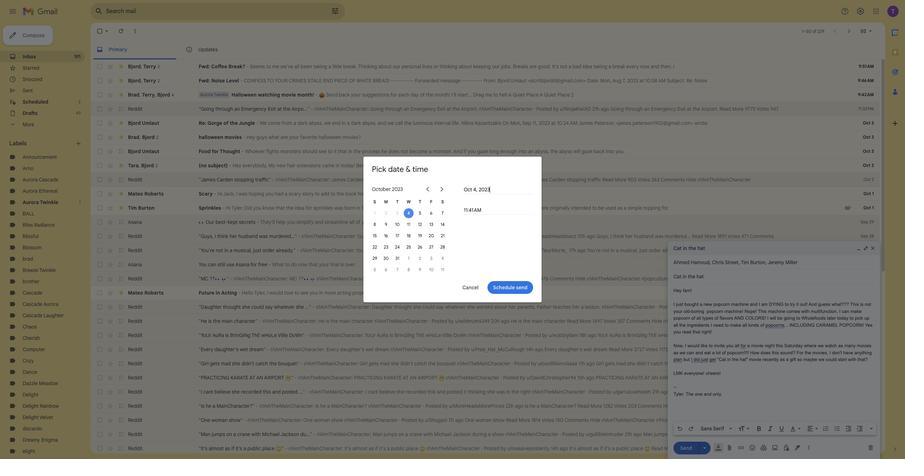 Task type: locate. For each thing, give the bounding box(es) containing it.
add
[[321, 191, 330, 197]]

aurora for aurora twinkle halloween watching movie month!
[[200, 92, 213, 97]]

you left had
[[266, 191, 274, 197]]

dark up movies?
[[351, 120, 361, 126]]

23 row from the top
[[91, 371, 880, 385]]

2 mad from the left
[[380, 361, 390, 367]]

??
[[210, 276, 215, 282], [299, 276, 304, 282], [471, 276, 476, 282]]

😬 image
[[439, 375, 445, 381]]

posted
[[537, 106, 552, 112], [458, 177, 473, 183], [510, 233, 526, 240], [508, 247, 523, 254], [374, 276, 390, 282], [683, 276, 699, 282], [660, 304, 675, 310], [432, 318, 448, 324], [526, 332, 541, 339], [448, 346, 464, 353], [515, 361, 530, 367], [504, 375, 519, 381], [590, 389, 605, 395], [426, 403, 441, 409], [402, 417, 417, 424], [694, 417, 710, 424], [563, 431, 578, 438], [484, 445, 500, 452]]

24 up sep 23
[[870, 304, 875, 310]]

the
[[252, 332, 260, 339], [416, 332, 425, 339], [649, 332, 657, 339]]

not important switch for "i cant believe she recorded this and posted ..." - r/iamthemaincharacter: i cant believe she recorded this and posted it thinking she was in the right r/iamthemaincharacter · posted by u/garrulousheath 21h ago i cant believe she recorded this and
[[117, 389, 125, 396]]

1 whatever from the left
[[274, 304, 295, 310]]

pick date & time dialog
[[364, 157, 542, 303]]

1612
[[707, 247, 716, 254]]

29
[[870, 219, 875, 225], [373, 256, 377, 261]]

settings image
[[857, 7, 865, 16]]

7 for 7 nov cell
[[397, 267, 399, 272]]

important mainly because you often read messages with this label. switch
[[117, 91, 125, 98], [117, 134, 125, 141], [117, 162, 125, 169]]

dream up - r/iamthemaincharacter: practicing karate at an airport
[[375, 346, 390, 353]]

2 on from the left
[[399, 431, 404, 438]]

2 you're from the left
[[588, 247, 601, 254]]

24 inside cell
[[395, 245, 400, 250]]

come
[[268, 120, 281, 126]]

11 inside cell
[[407, 222, 411, 227]]

1 horizontal spatial hey
[[247, 134, 255, 140]]

votes left 150
[[542, 417, 555, 424]]

0 vertical spatial 14
[[441, 222, 445, 227]]

me left the we've
[[272, 63, 279, 70]]

cascade for cascade link
[[23, 290, 42, 296]]

and down 😬 icon
[[437, 389, 446, 395]]

recorded
[[241, 389, 262, 395], [406, 389, 427, 395], [711, 389, 732, 395]]

9 for 9 nov "cell"
[[419, 267, 422, 272]]

oct 1 up sep 29
[[864, 205, 875, 211]]

was
[[239, 191, 248, 197], [335, 205, 344, 211], [259, 233, 268, 240], [416, 233, 425, 240], [655, 233, 664, 240], [497, 389, 506, 395]]

4 nov cell
[[437, 253, 449, 264]]

u/ooolllliiivvviiiaaa
[[538, 361, 578, 367]]

2 horizontal spatial cant
[[674, 389, 684, 395]]

to left "be"
[[593, 205, 597, 211]]

12 not important switch from the top
[[117, 346, 125, 353]]

2 with from the left
[[424, 431, 433, 438]]

sep down sep 29
[[862, 234, 869, 239]]

4 inside cell
[[408, 211, 410, 216]]

2 almost from the left
[[353, 445, 368, 452]]

idea right bad
[[583, 63, 593, 70]]

5 inside cell
[[374, 267, 376, 272]]

important mainly because you often read messages with this label. switch down important mainly because it was sent directly to you. switch
[[117, 134, 125, 141]]

dreamy enigma
[[23, 437, 58, 443]]

2 inside brad , bjord 2
[[156, 135, 158, 140]]

3 vibe from the left
[[675, 332, 685, 339]]

tyler, right the hello
[[254, 290, 266, 296]]

2 mateo roberts from the top
[[128, 290, 164, 296]]

4 reddit from the top
[[128, 247, 143, 254]]

1 horizontal spatial s column header
[[437, 196, 449, 208]]

her down 'simple'
[[626, 233, 633, 240]]

cascade for cascade laughter
[[23, 312, 42, 319]]

0 horizontal spatial on
[[227, 431, 232, 438]]

2 ?? from the left
[[299, 276, 304, 282]]

going up "peterson"
[[611, 106, 624, 112]]

1 horizontal spatial 7
[[442, 211, 444, 216]]

with
[[252, 431, 261, 438], [424, 431, 433, 438], [694, 431, 704, 438]]

2 🙄 image from the left
[[645, 446, 651, 452]]

1 horizontal spatial aura
[[377, 332, 389, 339]]

2 during from the left
[[743, 431, 758, 438]]

2 whole from the left
[[426, 332, 441, 339]]

reddit for "going through an emergency exit at the airpo..." - r/iamthemaincharacter: going through an emergency exit at the airport. r/iamthemaincharacter · posted by u/ninjakiwixd 21h ago going through an emergency exit at the airport. read more 9775 votes 947
[[128, 106, 143, 112]]

quiet
[[513, 92, 525, 98], [544, 92, 557, 98]]

updates tab
[[180, 40, 269, 59]]

i'll
[[452, 92, 457, 98]]

could down the absolutely
[[423, 304, 435, 310]]

😬 image down bouquet"
[[286, 375, 292, 381]]

nikos
[[462, 120, 474, 126]]

23 inside "main content"
[[870, 318, 875, 324]]

cell for "is he a maincharacter?" - r/iamthemaincharacter: is he a maincharacter? r/iamthemaincharacter · posted by u/moreheadsmoreprices 22h ago is he a maincharacter? read more 1282 votes 203 comments hide r/iamthemaincharacter r/
[[855, 403, 880, 410]]

0 horizontal spatial 👀 image
[[199, 220, 205, 226]]

3 inside 3 oct cell
[[397, 211, 399, 216]]

2 horizontal spatial vibe
[[675, 332, 685, 339]]

u/infamous_fig7614
[[398, 276, 442, 282]]

24 inside "main content"
[[870, 304, 875, 310]]

26 down 19 oct 'cell'
[[418, 245, 423, 250]]

carden up originally
[[550, 177, 566, 183]]

1 t from the left
[[396, 199, 399, 205]]

0 vertical spatial hi
[[218, 191, 222, 197]]

2 horizontal spatial karate
[[626, 375, 644, 381]]

sep for sep 28
[[862, 234, 869, 239]]

daughter's
[[215, 346, 239, 353], [340, 346, 364, 353], [559, 346, 583, 353]]

14 reddit from the top
[[128, 417, 143, 424]]

9
[[385, 222, 388, 227], [419, 267, 422, 272]]

future in acting - hello tyler, i would love to see you in more acting projects in the future! you absolutely have a future in the acting field! best, mateo
[[199, 290, 535, 296]]

8504
[[514, 276, 526, 282]]

this down the "practicing karate at an airport
[[263, 389, 271, 395]]

comments right 150
[[565, 417, 589, 424]]

in right the came on the top
[[336, 162, 340, 169]]

30 oct cell
[[381, 253, 392, 264]]

delight for delight rainbow
[[23, 403, 39, 409]]

dance
[[23, 369, 37, 375]]

stopping down everybody,
[[235, 177, 254, 183]]

26 down sep 28
[[870, 248, 875, 253]]

3 carden from the left
[[550, 177, 566, 183]]

1 guys, from the left
[[358, 233, 370, 240]]

1 main from the left
[[222, 318, 233, 324]]

aurora cascade
[[23, 177, 59, 183]]

👀 image right "mc
[[215, 276, 221, 282]]

2 going from the left
[[611, 106, 624, 112]]

karate
[[231, 375, 249, 381], [384, 375, 402, 381], [626, 375, 644, 381]]

13
[[430, 222, 434, 227]]

0 horizontal spatial think
[[217, 233, 228, 240]]

471
[[742, 233, 749, 240]]

0 horizontal spatial 7
[[397, 267, 399, 272]]

mc up cancel
[[462, 276, 469, 282]]

taking
[[314, 63, 327, 70], [594, 63, 608, 70]]

2 horizontal spatial 2023
[[628, 77, 639, 84]]

0 horizontal spatial traffic
[[386, 177, 399, 183]]

sep for sep 16
[[862, 418, 870, 423]]

1 vertical spatial roberts
[[145, 290, 164, 296]]

our
[[393, 63, 401, 70], [493, 63, 500, 70]]

7 not important switch from the top
[[117, 261, 125, 268]]

wet up - r/iamthemaincharacter: practicing karate at an airport
[[366, 346, 374, 353]]

hello
[[242, 290, 253, 296]]

tara
[[128, 162, 139, 169], [369, 162, 379, 169]]

you right help on the left top of page
[[287, 219, 295, 225]]

vibe down u/hot_day_3571
[[675, 332, 685, 339]]

22 row from the top
[[91, 357, 880, 371]]

1 vibe from the left
[[278, 332, 288, 339]]

3 whole from the left
[[659, 332, 674, 339]]

3 jackson from the left
[[723, 431, 742, 438]]

1 s column header from the left
[[369, 196, 381, 208]]

at
[[250, 375, 255, 381], [403, 375, 409, 381], [645, 375, 651, 381]]

about left keeping
[[459, 63, 472, 70]]

0 horizontal spatial airport
[[264, 375, 284, 381]]

sprinkles - hi tyler, did you know that the idea for sprinkles was born in 1913 when the dutch confectionaire, erven h. de jong created hagelslag. they were originally intended to be used as a simple topping for
[[199, 205, 669, 211]]

1 vertical spatial am
[[570, 120, 578, 126]]

1 horizontal spatial 2023
[[539, 120, 550, 126]]

0 horizontal spatial order
[[263, 247, 275, 254]]

twinkle for aurora twinkle
[[40, 199, 58, 206]]

0 horizontal spatial are
[[281, 134, 288, 140]]

5 not important switch from the top
[[117, 233, 125, 240]]

t column header
[[392, 196, 403, 208], [415, 196, 426, 208]]

1 this from the left
[[263, 389, 271, 395]]

cozy link
[[23, 358, 34, 364]]

into right the enough
[[519, 148, 527, 155]]

1 horizontal spatial me
[[486, 92, 493, 98]]

6 for 6 oct cell in the top of the page
[[430, 211, 433, 216]]

14 row from the top
[[91, 243, 880, 258]]

say down would
[[265, 304, 273, 310]]

0 horizontal spatial our
[[393, 63, 401, 70]]

14 oct cell
[[437, 219, 449, 230]]

1 vertical spatial terry
[[143, 77, 156, 84]]

6 reddit from the top
[[128, 304, 143, 310]]

1 brad from the top
[[128, 91, 140, 98]]

0 horizontal spatial vibe
[[278, 332, 288, 339]]

1 woman from the left
[[212, 417, 228, 424]]

gets right "girl
[[210, 361, 220, 367]]

aug
[[613, 77, 622, 84]]

11 down 4 oct cell
[[407, 222, 411, 227]]

not important switch for "your aura is bringing the whole vibe down" - r/iamthemaincharacter: your aura is bringing the whole vibe down r/iamthemaincharacter · posted by u/wobblyllam 18h ago your aura is bringing the whole vibe down read more 10077 votes 405 comments hide
[[117, 332, 125, 339]]

updates
[[199, 46, 218, 53]]

3 main from the left
[[532, 318, 543, 324]]

1 horizontal spatial on
[[399, 431, 404, 438]]

1 on from the left
[[227, 431, 232, 438]]

0 horizontal spatial "
[[227, 276, 229, 282]]

not important switch for "every daughter's wet dream" - r/iamthemaincharacter: every daughter's wet dream r/iamthemaincharacter · posted by u/free_hat_mccullough 14h ago every daughter's wet dream read more 3727 votes 1172 comments hide r/
[[117, 346, 125, 353]]

0 horizontal spatial musical,
[[234, 247, 252, 254]]

s column header
[[369, 196, 381, 208], [437, 196, 449, 208]]

abyss, up "process"
[[363, 120, 377, 126]]

12 oct cell
[[415, 219, 426, 230]]

0 horizontal spatial gets
[[210, 361, 220, 367]]

2 wet from the left
[[366, 346, 374, 353]]

·
[[534, 106, 536, 112], [455, 177, 457, 183], [508, 233, 509, 240], [505, 247, 506, 254], [372, 276, 373, 282], [681, 276, 682, 282], [657, 304, 658, 310], [429, 318, 431, 324], [523, 332, 524, 339], [445, 346, 447, 353], [512, 361, 513, 367], [501, 375, 502, 381], [587, 389, 588, 395], [423, 403, 425, 409], [399, 417, 401, 424], [692, 417, 693, 424], [560, 431, 561, 438], [482, 445, 483, 452]]

14 inside cell
[[441, 222, 445, 227]]

31 oct cell
[[392, 253, 403, 264]]

reddit for "your aura is bringing the whole vibe down" - r/iamthemaincharacter: your aura is bringing the whole vibe down r/iamthemaincharacter · posted by u/wobblyllam 18h ago your aura is bringing the whole vibe down read more 10077 votes 405 comments hide
[[128, 332, 143, 339]]

0 horizontal spatial month!
[[297, 92, 314, 98]]

cascade aurora link
[[23, 301, 58, 307]]

17 oct cell
[[392, 230, 403, 242]]

1 horizontal spatial man
[[644, 431, 653, 438]]

hey for hey everybody, my new hair extensions came in today! best, tara
[[233, 162, 242, 169]]

0 horizontal spatial maincharacter?
[[331, 403, 367, 409]]

labels navigation
[[0, 23, 91, 459]]

0 horizontal spatial you're
[[356, 247, 370, 254]]

4 oct cell
[[403, 208, 415, 219]]

w column header
[[403, 196, 415, 208]]

0 horizontal spatial 11
[[407, 222, 411, 227]]

roberts for future in acting - hello tyler, i would love to see you in more acting projects in the future! you absolutely have a future in the acting field! best, mateo
[[145, 290, 164, 296]]

🙄 image
[[420, 446, 426, 452], [645, 446, 651, 452]]

bjord , terry 2 for fwd: coffee break? - seems to me we've all been taking a little break. thinking about our personal lives or thinking about keeping our jobs. breaks are good. it's not a bad idea taking a break every now and then. i
[[128, 63, 160, 70]]

0 horizontal spatial t
[[396, 199, 399, 205]]

5 for 5 nov cell
[[374, 267, 376, 272]]

2023 right "11,"
[[539, 120, 550, 126]]

1 carden from the left
[[217, 177, 233, 183]]

8 oct cell
[[369, 219, 381, 230]]

9 inside "cell"
[[419, 267, 422, 272]]

hey for hey guys what are your favorite halloween movies?
[[247, 134, 255, 140]]

cherish link
[[23, 335, 40, 341]]

1 jumps from the left
[[212, 431, 225, 438]]

airport down bouquet"
[[264, 375, 284, 381]]

16 row from the top
[[91, 272, 880, 286]]

main content
[[91, 23, 886, 459]]

comments right 505
[[749, 375, 773, 381]]

3 karate from the left
[[626, 375, 644, 381]]

brad
[[128, 91, 140, 98], [128, 134, 140, 140]]

0 vertical spatial umlaut
[[511, 77, 527, 84]]

8 for 8 nov cell
[[408, 267, 410, 272]]

23 down sep 24
[[870, 318, 875, 324]]

umlaut for re: gorge of the jungle - we come from a dark abyss, we end in a dark abyss, and we call the luminous interval life. nikos kazantzakis on mon, sep 11, 2023 at 10:24 am james peterson <james.peterson1902@gmail.com> wrote:
[[142, 120, 159, 126]]

hair
[[287, 162, 296, 169]]

🎃 image
[[319, 92, 325, 98]]

man
[[373, 431, 383, 438], [644, 431, 653, 438]]

27 oct cell
[[426, 242, 437, 253]]

2 thought from the left
[[394, 304, 412, 310]]

mon, right on
[[511, 120, 522, 126]]

26 inside 26 oct cell
[[418, 245, 423, 250]]

cell
[[855, 261, 880, 268], [855, 275, 880, 282], [855, 289, 880, 297], [855, 332, 880, 339], [855, 374, 880, 381], [855, 389, 880, 396], [855, 403, 880, 410]]

, for halloween movies
[[140, 134, 141, 140]]

1 vertical spatial 29
[[373, 256, 377, 261]]

21h right u/garrulousheath
[[653, 389, 660, 395]]

1 important according to google magic. switch from the top
[[117, 63, 125, 70]]

not important switch for you can still use asana for free - what to do now that your trial is over. ‌ ‌ ‌ ‌ ‌ ‌ ‌ ‌ ‌ ‌ ‌ ‌ ‌ ‌ ‌ ‌ ‌ ‌ ‌ ‌ ‌ ‌ ‌ ‌ ‌ ‌ ‌ ‌ ‌ ‌ ‌ ‌ ‌ ‌ ‌ ‌ ‌ ‌ ‌ ‌ ‌ ‌ ‌ ‌ ‌ ‌ ‌ ‌ ‌ ‌ ‌ ‌ ‌ ‌ ‌ ‌ ‌ ‌ ‌ ‌ ‌ ‌ ‌ ‌ ‌ ‌ ‌ ‌ ‌ ‌ ‌ ‌ ‌ ‌ ‌ ‌ ‌ ‌ ‌ ‌ ‌
[[117, 261, 125, 268]]

gets
[[210, 361, 220, 367], [369, 361, 379, 367], [606, 361, 615, 367]]

» button
[[439, 186, 446, 193]]

21 up 'sep 20'
[[871, 347, 875, 352]]

aurora for aurora cascade
[[23, 177, 38, 183]]

11 oct cell
[[403, 219, 415, 230]]

8 reddit from the top
[[128, 332, 143, 339]]

reddit for "every daughter's wet dream" - r/iamthemaincharacter: every daughter's wet dream r/iamthemaincharacter · posted by u/free_hat_mccullough 14h ago every daughter's wet dream read more 3727 votes 1172 comments hide r/
[[128, 346, 143, 353]]

mad up - r/iamthemaincharacter: practicing karate at an airport
[[380, 361, 390, 367]]

monster.
[[433, 148, 453, 155]]

sep for sep 20
[[861, 361, 869, 366]]

15 oct cell
[[369, 230, 381, 242]]

24
[[395, 245, 400, 250], [870, 304, 875, 310]]

toggle split pane mode image
[[861, 28, 868, 35]]

u/wobblyllam
[[549, 332, 579, 339]]

0 vertical spatial 20
[[429, 233, 434, 238]]

tyler, left did
[[232, 205, 243, 211]]

sep 23
[[862, 318, 875, 324]]

acting
[[221, 290, 237, 296]]

- r/iamthemaincharacter: it's almost as if it's a public place
[[284, 445, 420, 452]]

aurora up laughter
[[43, 301, 58, 307]]

oct 3 for whoever fights monsters should see to it that in the process he does not become a monster. and if you gaze long enough into an abyss, the abyss will gaze back into you.
[[864, 149, 875, 154]]

10 not important switch from the top
[[117, 318, 125, 325]]

was up 26 oct cell
[[416, 233, 425, 240]]

brad , terry , bjord 4
[[128, 91, 174, 98]]

it
[[334, 148, 337, 155], [464, 389, 467, 395]]

0 horizontal spatial michael
[[262, 431, 280, 438]]

1 roberts from the top
[[145, 191, 164, 197]]

exit up come
[[268, 106, 276, 112]]

thinking
[[440, 63, 458, 70], [468, 389, 486, 395]]

breeze twinkle
[[23, 267, 56, 274]]

4 inside cell
[[442, 256, 444, 261]]

posted up "girl gets mad she didn't catch the bouquet" - r/iamthemaincharacter: girl gets mad she didn't catch the bouquet r/iamthemaincharacter · posted by u/ooolllliiivvviiiaaa 11h ago girl gets mad she didn't catch the bouquet read more 1409 votes
[[448, 346, 464, 353]]

cell for you can still use asana for free - what to do now that your trial is over. ‌ ‌ ‌ ‌ ‌ ‌ ‌ ‌ ‌ ‌ ‌ ‌ ‌ ‌ ‌ ‌ ‌ ‌ ‌ ‌ ‌ ‌ ‌ ‌ ‌ ‌ ‌ ‌ ‌ ‌ ‌ ‌ ‌ ‌ ‌ ‌ ‌ ‌ ‌ ‌ ‌ ‌ ‌ ‌ ‌ ‌ ‌ ‌ ‌ ‌ ‌ ‌ ‌ ‌ ‌ ‌ ‌ ‌ ‌ ‌ ‌ ‌ ‌ ‌ ‌ ‌ ‌ ‌ ‌ ‌ ‌ ‌ ‌ ‌ ‌ ‌ ‌ ‌ ‌ ‌ ‌
[[855, 261, 880, 268]]

sep down sep 28
[[861, 248, 869, 253]]

2 brad from the top
[[128, 134, 140, 140]]

2 vertical spatial "
[[282, 445, 284, 452]]

2 an from the left
[[410, 375, 417, 381]]

votes left 357
[[604, 318, 616, 324]]

2 horizontal spatial with
[[694, 431, 704, 438]]

ago
[[601, 106, 610, 112], [524, 177, 533, 183], [587, 233, 596, 240], [578, 247, 586, 254], [452, 276, 460, 282], [728, 304, 737, 310], [501, 318, 510, 324], [589, 332, 597, 339], [535, 346, 544, 353], [587, 361, 595, 367], [587, 375, 595, 381], [661, 389, 670, 395], [516, 403, 524, 409], [456, 417, 464, 424], [634, 431, 642, 438], [560, 445, 569, 452]]

reddit for "you're not in a musical, just order already." - r/iamthemaincharacter: you're not in a musical, just order already. r/iamthemaincharacter · posted by u/lafleurmorte_ 17h ago you're not in a musical, just order already. read more 1612 votes
[[128, 247, 143, 254]]

2 believe from the left
[[380, 389, 395, 395]]

29 oct cell
[[369, 253, 381, 264]]

0 horizontal spatial didn't
[[401, 361, 413, 367]]

3 exit from the left
[[678, 106, 686, 112]]

mc left 👀 image
[[290, 276, 297, 282]]

confess
[[244, 77, 266, 84]]

🙄 image down "u/shugazi"
[[420, 446, 426, 452]]

right
[[521, 389, 531, 395]]

20 inside the 20 oct "cell"
[[429, 233, 434, 238]]

2 horizontal spatial whole
[[659, 332, 674, 339]]

0 horizontal spatial posted
[[282, 389, 298, 395]]

oct for hey everybody, my new hair extensions came in today! best, tara
[[864, 163, 871, 168]]

16 inside "main content"
[[871, 418, 875, 423]]

1 at from the left
[[250, 375, 255, 381]]

2 horizontal spatial woman
[[476, 417, 492, 424]]

1 vertical spatial 11
[[441, 267, 445, 272]]

1 vertical spatial 10
[[429, 267, 434, 272]]

for
[[391, 92, 397, 98], [212, 148, 219, 155], [358, 191, 364, 197], [306, 205, 312, 211], [662, 205, 669, 211], [251, 261, 257, 268]]

comments right 471
[[750, 233, 775, 240]]

26 oct cell
[[415, 242, 426, 253]]

16 not important switch from the top
[[117, 403, 125, 410]]

gets up - r/iamthemaincharacter: practicing karate at an airport
[[369, 361, 379, 367]]

21 down 14 oct cell
[[441, 233, 445, 238]]

3 gets from the left
[[606, 361, 615, 367]]

i right "guys,
[[215, 233, 216, 240]]

me right drag
[[486, 92, 493, 98]]

thought down acting at the bottom left of the page
[[223, 304, 241, 310]]

0 horizontal spatial noise
[[211, 77, 225, 84]]

2 order from the left
[[418, 247, 430, 254]]

11
[[407, 222, 411, 227], [441, 267, 445, 272]]

future!
[[386, 290, 401, 296]]

1 michael from the left
[[262, 431, 280, 438]]

i up r/floridagators
[[671, 389, 672, 395]]

important mainly because it was sent directly to you. switch
[[117, 120, 125, 127]]

hey
[[247, 134, 255, 140], [233, 162, 242, 169]]

reddit for "girl gets mad she didn't catch the bouquet" - r/iamthemaincharacter: girl gets mad she didn't catch the bouquet r/iamthemaincharacter · posted by u/ooolllliiivvviiiaaa 11h ago girl gets mad she didn't catch the bouquet read more 1409 votes
[[128, 361, 143, 367]]

1 oct 3 from the top
[[864, 120, 875, 126]]

cascade up "chaos" link
[[23, 312, 42, 319]]

2 we from the left
[[388, 120, 394, 126]]

reddit for "james carden stopping traffic" - r/iamthemaincharacter: james carden stopping traffic r/iamthemaincharacter · posted by u/positivevista 19h ago james carden stopping traffic read more 903 votes 263 comments hide r/iamthemaincharacter
[[128, 177, 143, 183]]

2 s from the left
[[442, 199, 444, 205]]

sep for sep 29
[[861, 219, 869, 225]]

2 cant from the left
[[368, 389, 378, 395]]

hi for hi jack, i was hoping you had a scary story to add to the book for camping night! best, mateo
[[218, 191, 222, 197]]

aurora ethereal link
[[23, 188, 58, 194]]

it up '"is he a maincharacter?" - r/iamthemaincharacter: is he a maincharacter? r/iamthemaincharacter · posted by u/moreheadsmoreprices 22h ago is he a maincharacter? read more 1282 votes 203 comments hide r/iamthemaincharacter r/'
[[464, 389, 467, 395]]

oct for hi jack, i was hoping you had a scary story to add to the book for camping night! best, mateo
[[864, 191, 872, 196]]

11 inside cell
[[441, 267, 445, 272]]

10 nov cell
[[426, 264, 437, 276]]

sep up 'sep 20'
[[862, 347, 870, 352]]

1 horizontal spatial s
[[442, 199, 444, 205]]

little
[[333, 63, 342, 70]]

3 nov cell
[[426, 253, 437, 264]]

2 fwd: from the top
[[199, 77, 210, 84]]

1141
[[678, 445, 686, 452]]

2 say from the left
[[436, 304, 444, 310]]

s
[[374, 199, 376, 205], [442, 199, 444, 205]]

2 cell from the top
[[855, 275, 880, 282]]

0 horizontal spatial crane
[[238, 431, 250, 438]]

terry for fwd: coffee break? - seems to me we've all been taking a little break. thinking about our personal lives or thinking about keeping our jobs. breaks are good. it's not a bad idea taking a break every now and then. i
[[143, 63, 156, 70]]

1 row from the top
[[91, 59, 880, 74]]

3 crane from the left
[[680, 431, 693, 438]]

absolutely
[[412, 290, 435, 296]]

2 stopping from the left
[[365, 177, 385, 183]]

0 vertical spatial fwd:
[[199, 63, 210, 70]]

it's
[[380, 445, 386, 452], [605, 445, 611, 452]]

to right add
[[331, 191, 336, 197]]

aurora up ball
[[23, 199, 39, 206]]

thinking for it
[[468, 389, 486, 395]]

8 for 8 oct cell
[[374, 222, 376, 227]]

1 horizontal spatial with
[[424, 431, 433, 438]]

1913
[[362, 205, 371, 211]]

sep for sep 23
[[862, 318, 869, 324]]

21 inside 21 oct cell
[[441, 233, 445, 238]]

2 vertical spatial twinkle
[[39, 267, 56, 274]]

21 oct cell
[[437, 230, 449, 242]]

1 horizontal spatial t
[[419, 199, 422, 205]]

1 fwd: from the top
[[199, 63, 210, 70]]

for down story at the top left of the page
[[306, 205, 312, 211]]

1 horizontal spatial "
[[282, 445, 284, 452]]

6 down 30 oct cell at the left of page
[[385, 267, 388, 272]]

f column header
[[426, 196, 437, 208]]

2 inside tara , bjord 2
[[155, 163, 158, 168]]

best,
[[356, 162, 368, 169], [400, 191, 412, 197], [508, 290, 520, 296]]

2 didn't from the left
[[637, 361, 650, 367]]

brad for terry
[[128, 91, 140, 98]]

2 horizontal spatial place
[[631, 445, 644, 452]]

twinkle for breeze twinkle
[[39, 267, 56, 274]]

10 reddit from the top
[[128, 361, 143, 367]]

1 important mainly because you often read messages with this label. switch from the top
[[117, 91, 125, 98]]

grid containing s
[[369, 196, 449, 276]]

7 for 7 oct cell at left
[[442, 211, 444, 216]]

10
[[396, 222, 400, 227], [429, 267, 434, 272]]

thought up '405'
[[760, 304, 778, 310]]

votes right '1141'
[[687, 445, 699, 452]]

0 horizontal spatial practicing
[[354, 375, 383, 381]]

0 vertical spatial 9
[[385, 222, 388, 227]]

1 horizontal spatial 10
[[429, 267, 434, 272]]

votes left 947
[[757, 106, 770, 112]]

dreamy enigma link
[[23, 437, 58, 443]]

1 vertical spatial 21
[[871, 347, 875, 352]]

1 vertical spatial now
[[298, 261, 308, 268]]

1 horizontal spatial gets
[[369, 361, 379, 367]]

9 inside cell
[[385, 222, 388, 227]]

search mail image
[[93, 5, 105, 18]]

0 horizontal spatial 26
[[418, 245, 423, 250]]

1 girl from the left
[[360, 361, 368, 367]]

20 row from the top
[[91, 328, 880, 343]]

1 horizontal spatial every
[[545, 346, 558, 353]]

idea
[[583, 63, 593, 70], [295, 205, 305, 211]]

hi
[[218, 191, 222, 197], [226, 205, 231, 211]]

1 horizontal spatial main
[[340, 318, 350, 324]]

reddit for "one woman show" - r/iamthemaincharacter: one woman show r/iamthemaincharacter · posted by u/shugazi 7h ago one woman show read more 1814 votes 150 comments hide r/iamthemaincharacter r/floridagators · posted by u/
[[128, 417, 143, 424]]

11 not important switch from the top
[[117, 332, 125, 339]]

1 horizontal spatial airport.
[[702, 106, 719, 112]]

twinkle inside 'aurora twinkle halloween watching movie month!'
[[214, 92, 228, 97]]

💀 image
[[221, 276, 227, 282], [310, 276, 316, 282], [482, 276, 488, 282]]

1 noise from the left
[[211, 77, 225, 84]]

important according to google magic. switch
[[117, 63, 125, 70], [117, 77, 125, 84], [117, 190, 125, 197], [117, 205, 125, 212], [117, 289, 125, 297]]

2 not important switch from the top
[[117, 148, 125, 155]]

daughter up '405'
[[738, 304, 759, 310]]

an down halloween
[[235, 106, 240, 112]]

3 delight from the top
[[23, 414, 39, 421]]

1 horizontal spatial best,
[[400, 191, 412, 197]]

u/hot_day_3571
[[683, 304, 718, 310]]

🙄 image
[[276, 446, 282, 452]]

sep for sep 26
[[861, 248, 869, 253]]

13 oct cell
[[426, 219, 437, 230]]

row containing tim burton
[[91, 201, 880, 215]]

1 horizontal spatial practicing
[[596, 375, 625, 381]]

fwd: for fwd: coffee break? - seems to me we've all been taking a little break. thinking about our personal lives or thinking about keeping our jobs. breaks are good. it's not a bad idea taking a break every now and then. i
[[199, 63, 210, 70]]

1 horizontal spatial mon,
[[601, 77, 612, 84]]

0 vertical spatial bjord , terry 2
[[128, 63, 160, 70]]

row containing tara
[[91, 159, 880, 173]]

4 oct 3 from the top
[[864, 163, 875, 168]]

dreamy
[[23, 437, 40, 443]]

umlaut up tara , bjord 2
[[142, 148, 159, 155]]

😬 image
[[286, 375, 292, 381], [681, 375, 687, 381]]

in
[[342, 120, 346, 126], [349, 148, 353, 155], [336, 162, 340, 169], [357, 205, 361, 211], [225, 247, 229, 254], [380, 247, 384, 254], [611, 247, 615, 254], [216, 290, 220, 296], [319, 290, 323, 296], [372, 290, 376, 296], [467, 290, 471, 296], [507, 389, 511, 395]]

f
[[430, 199, 433, 205]]

0 vertical spatial "
[[227, 276, 229, 282]]

1 vertical spatial of
[[224, 120, 229, 126]]

labels heading
[[9, 140, 75, 147]]

the left bouquet"
[[270, 361, 277, 367]]

2 taking from the left
[[594, 63, 608, 70]]

2 horizontal spatial airport
[[660, 375, 680, 381]]

1 horizontal spatial tara
[[369, 162, 379, 169]]

he right 20h
[[511, 318, 517, 324]]

2 inside labels navigation
[[78, 99, 81, 104]]

20 oct cell
[[426, 230, 437, 242]]

11 for 11 nov cell
[[441, 267, 445, 272]]

airport.
[[461, 106, 478, 112], [702, 106, 719, 112]]

3 airport from the left
[[660, 375, 680, 381]]

main content containing primary
[[91, 23, 886, 459]]

m column header
[[381, 196, 392, 208]]

not important switch for food for thought - whoever fights monsters should see to it that in the process he does not become a monster. and if you gaze long enough into an abyss, the abyss will gaze back into you.
[[117, 148, 125, 155]]

0 horizontal spatial going
[[370, 106, 384, 112]]

aurora for aurora ethereal
[[23, 188, 38, 194]]

gmail image
[[23, 4, 61, 18]]

11 nov cell
[[437, 264, 449, 276]]

1 horizontal spatial place
[[558, 92, 570, 98]]

tab list
[[886, 23, 906, 434], [91, 40, 886, 59]]

1 horizontal spatial through
[[385, 106, 403, 112]]

1 vertical spatial u/
[[718, 417, 722, 424]]

going
[[370, 106, 384, 112], [611, 106, 624, 112]]

through
[[216, 106, 233, 112], [385, 106, 403, 112], [626, 106, 643, 112]]

1 t column header from the left
[[392, 196, 403, 208]]

row
[[91, 59, 880, 74], [91, 74, 880, 88], [91, 88, 880, 102], [91, 102, 880, 116], [91, 116, 880, 130], [91, 130, 880, 144], [91, 144, 880, 159], [91, 159, 880, 173], [91, 173, 880, 187], [91, 187, 880, 201], [91, 201, 880, 215], [91, 215, 880, 229], [91, 229, 880, 243], [91, 243, 880, 258], [91, 258, 880, 272], [91, 272, 880, 286], [91, 286, 880, 300], [91, 300, 880, 314], [91, 314, 880, 328], [91, 328, 880, 343], [91, 343, 880, 357], [91, 357, 880, 371], [91, 371, 880, 385], [91, 385, 880, 399], [91, 399, 880, 413], [91, 413, 880, 427], [91, 427, 880, 442], [91, 442, 880, 456]]

primary tab
[[91, 40, 179, 59]]

schedule
[[494, 284, 515, 291]]

1 horizontal spatial idea
[[583, 63, 593, 70]]

was left right
[[497, 389, 506, 395]]

radiance
[[34, 222, 55, 228]]

am right 10:24
[[570, 120, 578, 126]]

brad , bjord 2
[[128, 134, 158, 140]]

ago up r/floridagators
[[661, 389, 670, 395]]

not up read more 8504 votes 476 comments hide r/iamthemaincharacter r/popculturechat · posted by u/
[[603, 247, 610, 254]]

1 horizontal spatial believe
[[380, 389, 395, 395]]

9 reddit from the top
[[128, 346, 143, 353]]

0 horizontal spatial the
[[252, 332, 260, 339]]

man up read more 1141 votes on the right bottom
[[644, 431, 653, 438]]

in up read more 8504 votes 476 comments hide r/iamthemaincharacter r/popculturechat · posted by u/
[[611, 247, 615, 254]]

6 oct cell
[[426, 208, 437, 219]]

2 oct 1 from the top
[[864, 205, 875, 211]]

9 oct cell
[[381, 219, 392, 230]]

bjord umlaut up tara , bjord 2
[[128, 148, 159, 155]]

whatever down love
[[274, 304, 295, 310]]

1 vertical spatial twinkle
[[40, 199, 58, 206]]

1 horizontal spatial 24
[[870, 304, 875, 310]]

0 horizontal spatial main
[[222, 318, 233, 324]]

read more 2872 votes 505 comments hide r/
[[687, 375, 789, 381]]

bjord umlaut for food for thought - whoever fights monsters should see to it that in the process he does not become a monster. and if you gaze long enough into an abyss, the abyss will gaze back into you.
[[128, 148, 159, 155]]

important mainly because you often read messages with this label. switch for (no subject) - hey everybody, my new hair extensions came in today! best, tara
[[117, 162, 125, 169]]

2 oct 3 from the top
[[864, 134, 875, 140]]

comments right 263
[[661, 177, 685, 183]]

velvet
[[40, 414, 53, 421]]

5 inside cell
[[419, 211, 422, 216]]

night!
[[386, 191, 399, 197]]

umlaut for food for thought - whoever fights monsters should see to it that in the process he does not become a monster. and if you gaze long enough into an abyss, the abyss will gaze back into you.
[[142, 148, 159, 155]]

best, right field!
[[508, 290, 520, 296]]

could down the hello
[[252, 304, 264, 310]]

None search field
[[91, 3, 345, 20]]

aurora inside 'aurora twinkle halloween watching movie month!'
[[200, 92, 213, 97]]

more inside more button
[[23, 121, 34, 128]]

grid
[[369, 196, 449, 276]]

comments
[[661, 177, 685, 183], [750, 233, 775, 240], [550, 276, 575, 282], [627, 318, 651, 324], [765, 332, 789, 339], [670, 346, 694, 353], [749, 375, 773, 381], [638, 403, 663, 409], [565, 417, 589, 424]]

gorge
[[208, 120, 222, 126]]

abyss, up favorite
[[309, 120, 323, 126]]

oct 3 for hey everybody, my new hair extensions came in today! best, tara
[[864, 163, 875, 168]]

bjord umlaut for re: gorge of the jungle - we come from a dark abyss, we end in a dark abyss, and we call the luminous interval life. nikos kazantzakis on mon, sep 11, 2023 at 10:24 am james peterson <james.peterson1902@gmail.com> wrote:
[[128, 120, 159, 126]]

2 inside "cell"
[[385, 211, 388, 216]]

that up 👀 image
[[309, 261, 318, 268]]

reddit for "guys, i think her husband was murdered..." - r/iamthemaincharacter: guys, i think her husband was murdered... r/iamthemaincharacter · posted by u/jdeadmeatsloanz 10h ago guys, i think her husband was murdered... read more 1891 votes 471 comments
[[128, 233, 143, 240]]

on
[[227, 431, 232, 438], [399, 431, 404, 438], [669, 431, 675, 438]]

3
[[872, 120, 875, 126], [872, 134, 875, 140], [872, 149, 875, 154], [872, 163, 875, 168], [397, 211, 399, 216], [431, 256, 433, 261]]

0 horizontal spatial already.
[[432, 247, 449, 254]]

cascade for cascade aurora
[[23, 301, 42, 307]]

jong
[[471, 205, 482, 211]]

3 oct 3 from the top
[[864, 149, 875, 154]]

sep up the sep 15
[[862, 418, 870, 423]]

-
[[247, 63, 249, 70], [241, 77, 243, 84], [391, 77, 393, 84], [393, 77, 396, 84], [396, 77, 398, 84], [398, 77, 400, 84], [400, 77, 403, 84], [403, 77, 405, 84], [405, 77, 407, 84], [407, 77, 409, 84], [409, 77, 412, 84], [412, 77, 414, 84], [462, 77, 465, 84], [465, 77, 467, 84], [467, 77, 469, 84], [469, 77, 471, 84], [471, 77, 474, 84], [474, 77, 476, 84], [476, 77, 478, 84], [478, 77, 481, 84], [481, 77, 483, 84], [314, 92, 319, 98], [311, 106, 313, 112], [256, 120, 259, 126], [243, 134, 245, 140], [242, 148, 244, 155], [229, 162, 232, 169], [272, 177, 275, 183], [214, 191, 216, 197], [223, 205, 225, 211], [257, 219, 259, 225], [298, 233, 301, 240], [297, 247, 299, 254], [269, 261, 271, 268], [230, 276, 233, 282], [238, 290, 241, 296], [313, 304, 315, 310], [259, 318, 261, 324], [306, 332, 308, 339], [267, 346, 269, 353], [301, 361, 303, 367], [295, 375, 297, 381], [306, 389, 309, 395], [256, 403, 258, 409], [244, 417, 246, 424], [314, 431, 316, 438], [285, 445, 288, 452]]

0 horizontal spatial t column header
[[392, 196, 403, 208]]

1282
[[604, 403, 614, 409]]

2 vertical spatial delight
[[23, 414, 39, 421]]

more button
[[0, 119, 85, 130]]

in right projects
[[372, 290, 376, 296]]

👀 image
[[199, 220, 205, 226], [215, 276, 221, 282]]

1 into from the left
[[519, 148, 527, 155]]

1 inside 'cell'
[[374, 211, 376, 216]]

17 not important switch from the top
[[117, 417, 125, 424]]

, for (no subject)
[[139, 162, 140, 169]]

5 oct cell
[[415, 208, 426, 219]]

10:24
[[557, 120, 569, 126]]

19 oct cell
[[415, 230, 426, 242]]

not important switch
[[117, 105, 125, 113], [117, 148, 125, 155], [117, 176, 125, 183], [117, 219, 125, 226], [117, 233, 125, 240], [117, 247, 125, 254], [117, 261, 125, 268], [117, 275, 125, 282], [117, 304, 125, 311], [117, 318, 125, 325], [117, 332, 125, 339], [117, 346, 125, 353], [117, 360, 125, 367], [117, 374, 125, 381], [117, 389, 125, 396], [117, 403, 125, 410], [117, 417, 125, 424], [117, 431, 125, 438], [117, 445, 125, 452]]

5 for 5 oct cell
[[419, 211, 422, 216]]

1 vertical spatial hi
[[226, 205, 231, 211]]

pick date & time heading
[[372, 164, 429, 174]]

hey left guys
[[247, 134, 255, 140]]

1 horizontal spatial noise
[[695, 77, 708, 84]]

bouquet"
[[278, 361, 299, 367]]

cell for "i cant believe she recorded this and posted ..." - r/iamthemaincharacter: i cant believe she recorded this and posted it thinking she was in the right r/iamthemaincharacter · posted by u/garrulousheath 21h ago i cant believe she recorded this and
[[855, 389, 880, 396]]

4 cell from the top
[[855, 332, 880, 339]]



Task type: describe. For each thing, give the bounding box(es) containing it.
1 vertical spatial mon,
[[511, 120, 522, 126]]

10 for 10 nov cell
[[429, 267, 434, 272]]

3 oct cell
[[392, 208, 403, 219]]

posted up de
[[458, 177, 473, 183]]

1 inside labels navigation
[[79, 200, 81, 205]]

0 vertical spatial all
[[295, 63, 300, 70]]

1 horizontal spatial tyler,
[[254, 290, 266, 296]]

1 horizontal spatial see
[[319, 148, 327, 155]]

2 dream from the left
[[594, 346, 608, 353]]

2 man from the left
[[644, 431, 653, 438]]

11 reddit from the top
[[128, 375, 143, 381]]

1 horizontal spatial 👀 image
[[215, 276, 221, 282]]

main menu image
[[8, 7, 17, 16]]

from:
[[484, 77, 497, 84]]

1 catch from the left
[[256, 361, 268, 367]]

i down - r/iamthemaincharacter: practicing karate at an airport
[[366, 389, 367, 395]]

5 cell from the top
[[855, 374, 880, 381]]

more left 1497
[[580, 318, 592, 324]]

👀 image
[[304, 276, 310, 282]]

love
[[284, 290, 294, 296]]

advanced search options image
[[328, 4, 343, 18]]

3 on from the left
[[669, 431, 675, 438]]

1 inside cell
[[408, 256, 410, 261]]

0 vertical spatial best,
[[356, 162, 368, 169]]

1 vertical spatial best,
[[400, 191, 412, 197]]

fights
[[266, 148, 279, 155]]

hi for hi tyler, did you know that the idea for sprinkles was born in 1913 when the dutch confectionaire, erven h. de jong created hagelslag. they were originally intended to be used as a simple topping for
[[226, 205, 231, 211]]

1 vertical spatial ..."
[[299, 389, 305, 395]]

votes left 471
[[728, 233, 741, 240]]

brad for bjord
[[128, 134, 140, 140]]

mateo roberts for scary - hi jack, i was hoping you had a scary story to add to the book for camping night! best, mateo
[[128, 191, 164, 197]]

inbox link
[[23, 53, 36, 60]]

1 horizontal spatial 29
[[870, 219, 875, 225]]

14 inside "main content"
[[871, 446, 875, 451]]

down"
[[289, 332, 305, 339]]

1 thought from the left
[[223, 304, 241, 310]]

4 for 4 nov cell
[[442, 256, 444, 261]]

important according to google magic. switch for sprinkles - hi tyler, did you know that the idea for sprinkles was born in 1913 when the dutch confectionaire, erven h. de jong created hagelslag. they were originally intended to be used as a simple topping for
[[117, 205, 125, 212]]

3 for (no subject) - hey everybody, my new hair extensions came in today! best, tara
[[872, 163, 875, 168]]

is right "he
[[208, 318, 212, 324]]

food
[[199, 148, 211, 155]]

2 carden from the left
[[347, 177, 364, 183]]

aurora ethereal
[[23, 188, 58, 194]]

0 horizontal spatial abyss,
[[309, 120, 323, 126]]

reddit for "daughter thought she could say whatever she ..." - r/iamthemaincharacter: daughter thought she could say whatever she wanted about her parents. father teaches her a lesson. r/iamthemaincharacter · posted by u/hot_day_3571 21h ago daughter thought she
[[128, 304, 143, 310]]

comments right '405'
[[765, 332, 789, 339]]

3 jumps from the left
[[655, 431, 668, 438]]

know
[[263, 205, 275, 211]]

the left right
[[512, 389, 519, 395]]

7 nov cell
[[392, 264, 403, 276]]

1 horizontal spatial ..."
[[305, 304, 311, 310]]

1 bouquet from the left
[[437, 361, 456, 367]]

3 for food for thought - whoever fights monsters should see to it that in the process he does not become a monster. and if you gaze long enough into an abyss, the abyss will gaze back into you.
[[872, 149, 875, 154]]

2 character from the left
[[544, 318, 566, 324]]

in up 22h
[[507, 389, 511, 395]]

19 not important switch from the top
[[117, 445, 125, 452]]

posted down "man jumps on a crane with michael jackson du..." - r/iamthemaincharacter: man jumps on a crane with michael jackson during a show r/iamthemaincharacter · posted by u/gullibleintruder 21h ago man jumps on a crane with michael jackson during a show read at the bottom of the page
[[484, 445, 500, 452]]

ago right 15h
[[587, 375, 595, 381]]

important according to google magic. switch for fwd: noise level - confess to your crimes stale end piece of white bread! ---------- forwarded message --------- from: bjord umlaut <sicritbjordd@gmail.com> date: mon, aug 7, 2023 at 10:58 am subject: re: noise
[[117, 77, 125, 84]]

2 😬 image from the left
[[681, 375, 687, 381]]

to left the hell
[[494, 92, 498, 98]]

character"
[[234, 318, 258, 324]]

2 the from the left
[[416, 332, 425, 339]]

2 quiet from the left
[[544, 92, 557, 98]]

tab list containing primary
[[91, 40, 886, 59]]

scheduled
[[23, 99, 48, 105]]

movie
[[282, 92, 296, 98]]

15 inside "main content"
[[871, 432, 875, 437]]

the down "more"
[[331, 318, 338, 324]]

3 💀 image from the left
[[482, 276, 488, 282]]

then.
[[661, 63, 673, 70]]

1 it's from the left
[[380, 445, 386, 452]]

an down each
[[404, 106, 410, 112]]

october 2023 row
[[369, 182, 449, 196]]

important mainly because you often read messages with this label. switch for halloween movies - hey guys what are your favorite halloween movies?
[[117, 134, 125, 141]]

asana for they'll help you simplify and streamline all of your work ‌ ‌ ‌ ‌ ‌ ‌ ‌ ‌ ‌ ‌ ‌ ‌ ‌ ‌ ‌ ‌ ‌ ‌ ‌ ‌ ‌ ‌ ‌ ‌ ‌ ‌ ‌ ‌ ‌ ‌ ‌ ‌ ‌ ‌ ‌ ‌ ‌ ‌ ‌ ‌ ‌ ‌ ‌ ‌ ‌ ‌ ‌ ‌ ‌ ‌ ‌ ‌ ‌ ‌ ‌ ‌ ‌ ‌ ‌ ‌ ‌ ‌ ‌ ‌ ‌ ‌ ‌ ‌ ‌ ‌
[[128, 219, 142, 225]]

projects
[[353, 290, 371, 296]]

start...
[[458, 92, 472, 98]]

3 order from the left
[[649, 247, 662, 254]]

fwd: for fwd: noise level - confess to your crimes stale end piece of white bread! ---------- forwarded message --------- from: bjord umlaut <sicritbjordd@gmail.com> date: mon, aug 7, 2023 at 10:58 am subject: re: noise
[[199, 77, 210, 84]]

and left the then.
[[651, 63, 660, 70]]

use
[[227, 261, 235, 268]]

1 murdered... from the left
[[426, 233, 452, 240]]

" for "it's almost as if it's a public place
[[282, 445, 284, 452]]

1 horizontal spatial you
[[402, 290, 410, 296]]

3 catch from the left
[[651, 361, 664, 367]]

1 aura from the left
[[213, 332, 224, 339]]

19 row from the top
[[91, 314, 880, 328]]

2 mc from the left
[[462, 276, 469, 282]]

bjord , terry 2 for fwd: noise level - confess to your crimes stale end piece of white bread! ---------- forwarded message --------- from: bjord umlaut <sicritbjordd@gmail.com> date: mon, aug 7, 2023 at 10:58 am subject: re: noise
[[128, 77, 160, 84]]

votes left 203
[[615, 403, 627, 409]]

and down 505
[[743, 389, 751, 395]]

i up 22 at the bottom left of the page
[[372, 233, 373, 240]]

1 your from the left
[[365, 332, 376, 339]]

1 horizontal spatial about
[[459, 63, 472, 70]]

cell for future in acting - hello tyler, i would love to see you in more acting projects in the future! you absolutely have a future in the acting field! best, mateo
[[855, 289, 880, 297]]

"guys,
[[199, 233, 214, 240]]

5 nov cell
[[369, 264, 381, 276]]

important according to google magic. switch for future in acting - hello tyler, i would love to see you in more acting projects in the future! you absolutely have a future in the acting field! best, mateo
[[117, 289, 125, 297]]

4 not important switch from the top
[[117, 219, 125, 226]]

1 vertical spatial all
[[350, 219, 355, 225]]

1 taking from the left
[[314, 63, 327, 70]]

bliss radiance
[[23, 222, 55, 228]]

not important switch for "you're not in a musical, just order already." - r/iamthemaincharacter: you're not in a musical, just order already. r/iamthemaincharacter · posted by u/lafleurmorte_ 17h ago you're not in a musical, just order already. read more 1612 votes
[[117, 247, 125, 254]]

delight link
[[23, 392, 39, 398]]

more left the 1612
[[694, 247, 706, 254]]

21h right u/gullibleintruder
[[625, 431, 633, 438]]

2 horizontal spatial about
[[494, 304, 508, 310]]

1 believe from the left
[[215, 389, 231, 395]]

1 order from the left
[[263, 247, 275, 254]]

0 horizontal spatial about
[[379, 63, 392, 70]]

ago down 150
[[560, 445, 569, 452]]

(no subject) - hey everybody, my new hair extensions came in today! best, tara
[[199, 162, 379, 169]]

not left 23 oct cell
[[371, 247, 379, 254]]

not important switch for "one woman show" - r/iamthemaincharacter: one woman show r/iamthemaincharacter · posted by u/shugazi 7h ago one woman show read more 1814 votes 150 comments hide r/iamthemaincharacter r/floridagators · posted by u/
[[117, 417, 125, 424]]

aurora twinkle link
[[23, 199, 58, 206]]

votes left 505
[[725, 375, 738, 381]]

21 inside "main content"
[[871, 347, 875, 352]]

1 practicing from the left
[[354, 375, 383, 381]]

your up monsters
[[289, 134, 299, 140]]

traffic"
[[255, 177, 271, 183]]

ago up "peterson"
[[601, 106, 610, 112]]

1 our from the left
[[393, 63, 401, 70]]

405
[[755, 332, 764, 339]]

0 vertical spatial 👀 image
[[199, 220, 205, 226]]

2 nov cell
[[415, 253, 426, 264]]

maincharacter?"
[[217, 403, 255, 409]]

1 we from the left
[[325, 120, 331, 126]]

what
[[272, 261, 284, 268]]

1 you're from the left
[[356, 247, 370, 254]]

not left bad
[[560, 63, 568, 70]]

0 vertical spatial idea
[[583, 63, 593, 70]]

8 nov cell
[[403, 264, 415, 276]]

1 oct cell
[[369, 208, 381, 219]]

father
[[537, 304, 552, 310]]

ago right the 13h
[[452, 276, 460, 282]]

date
[[388, 164, 404, 174]]

1 horizontal spatial it's
[[553, 63, 559, 70]]

1 horizontal spatial that
[[309, 261, 318, 268]]

3 thought from the left
[[760, 304, 778, 310]]

votes left '405'
[[741, 332, 754, 339]]

2 horizontal spatial it's
[[570, 445, 576, 452]]

1 down from the left
[[454, 332, 467, 339]]

dream"
[[249, 346, 266, 353]]

more left '1141'
[[665, 445, 676, 452]]

28 inside cell
[[441, 245, 445, 250]]

Time field
[[464, 206, 533, 214]]

twinkle for aurora twinkle halloween watching movie month!
[[214, 92, 228, 97]]

h.
[[458, 205, 463, 211]]

posted up 22h
[[504, 375, 519, 381]]

more left 10077
[[714, 332, 725, 339]]

1 halloween from the left
[[199, 134, 223, 140]]

and left call
[[378, 120, 387, 126]]

monsters
[[280, 148, 301, 155]]

important according to google magic. switch for scary - hi jack, i was hoping you had a scary story to add to the book for camping night! best, mateo
[[117, 190, 125, 197]]

u/wildmutt4349
[[456, 318, 490, 324]]

0 horizontal spatial it
[[334, 148, 337, 155]]

2 vertical spatial best,
[[508, 290, 520, 296]]

2 gets from the left
[[369, 361, 379, 367]]

"mc ??
[[199, 276, 215, 282]]

20 inside "main content"
[[870, 361, 875, 366]]

0 vertical spatial 14h
[[526, 346, 534, 353]]

3 for halloween movies - hey guys what are your favorite halloween movies?
[[872, 134, 875, 140]]

intended
[[572, 205, 591, 211]]

the down 1172
[[665, 361, 673, 367]]

oct for r/iamthemaincharacter: james carden stopping traffic r/iamthemaincharacter · posted by u/positivevista 19h ago james carden stopping traffic read more 903 votes 263 comments hide r/iamthemaincharacter
[[864, 177, 871, 182]]

2023 inside row
[[392, 186, 403, 192]]

1 traffic from the left
[[386, 177, 399, 183]]

refresh image
[[117, 28, 125, 35]]

1 place from the left
[[527, 92, 539, 98]]

free
[[258, 261, 268, 268]]

oct 3 for we come from a dark abyss, we end in a dark abyss, and we call the luminous interval life. nikos kazantzakis on mon, sep 11, 2023 at 10:24 am james peterson <james.peterson1902@gmail.com> wrote:
[[864, 120, 875, 126]]

1 vertical spatial are
[[281, 134, 288, 140]]

22 oct cell
[[369, 242, 381, 253]]

date:
[[588, 77, 600, 84]]

sep for sep 21
[[862, 347, 870, 352]]

"one woman show" - r/iamthemaincharacter: one woman show r/iamthemaincharacter · posted by u/shugazi 7h ago one woman show read more 1814 votes 150 comments hide r/iamthemaincharacter r/floridagators · posted by u/
[[199, 417, 722, 424]]

you right did
[[254, 205, 262, 211]]

"every
[[199, 346, 213, 353]]

sep for sep 24
[[861, 304, 869, 310]]

3 an from the left
[[652, 375, 659, 381]]

1 daughter from the left
[[372, 304, 393, 310]]

ago up u/ooolllliiivvviiiaaa
[[535, 346, 544, 353]]

her right teaches
[[573, 304, 580, 310]]

1 horizontal spatial abyss,
[[363, 120, 377, 126]]

1 horizontal spatial 28
[[870, 234, 875, 239]]

story
[[303, 191, 314, 197]]

comments right 203
[[638, 403, 663, 409]]

17
[[396, 233, 400, 238]]

posted down u/free_hat_mccullough
[[515, 361, 530, 367]]

8 not important switch from the top
[[117, 275, 125, 282]]

1 vertical spatial me
[[486, 92, 493, 98]]

w
[[407, 199, 411, 205]]

grid inside pick date & time dialog
[[369, 196, 449, 276]]

10:58
[[646, 77, 658, 84]]

7 row from the top
[[91, 144, 880, 159]]

6 nov cell
[[381, 264, 392, 276]]

0 vertical spatial that
[[338, 148, 347, 155]]

reddit for "man jumps on a crane with michael jackson du..." - r/iamthemaincharacter: man jumps on a crane with michael jackson during a show r/iamthemaincharacter · posted by u/gullibleintruder 21h ago man jumps on a crane with michael jackson during a show read
[[128, 431, 143, 438]]

rainbow
[[40, 403, 59, 409]]

11 for the 11 oct cell
[[407, 222, 411, 227]]

29 inside cell
[[373, 256, 377, 261]]

2 oct cell
[[381, 208, 392, 219]]

1 vertical spatial back
[[594, 148, 605, 155]]

aurora for aurora twinkle
[[23, 199, 39, 206]]

16 inside 16 oct cell
[[384, 233, 388, 238]]

9:46 am
[[859, 78, 875, 83]]

, for fwd: noise level
[[141, 77, 142, 84]]

"man
[[199, 431, 211, 438]]

sep for sep 14
[[862, 446, 870, 451]]

posted down have
[[432, 318, 448, 324]]

1 the from the left
[[252, 332, 260, 339]]

26 row from the top
[[91, 413, 880, 427]]

your left work
[[362, 219, 372, 225]]

1 almost from the left
[[209, 445, 224, 452]]

chaos link
[[23, 324, 37, 330]]

23 inside cell
[[384, 245, 389, 250]]

26 inside "main content"
[[870, 248, 875, 253]]

Date field
[[464, 186, 533, 193]]

votes left 476 at the right bottom of page
[[527, 276, 540, 282]]

1 one from the left
[[304, 417, 313, 424]]

more left 1409
[[707, 361, 718, 367]]

our
[[206, 219, 214, 225]]

sep 16
[[862, 418, 875, 423]]

is down the 'parents.'
[[519, 318, 522, 324]]

oct 3 for hey guys what are your favorite halloween movies?
[[864, 134, 875, 140]]

2 vertical spatial terry
[[142, 91, 155, 98]]

time
[[413, 164, 429, 174]]

more left 1891
[[705, 233, 717, 240]]

brad link
[[23, 256, 33, 262]]

asana for what to do now that your trial is over. ‌ ‌ ‌ ‌ ‌ ‌ ‌ ‌ ‌ ‌ ‌ ‌ ‌ ‌ ‌ ‌ ‌ ‌ ‌ ‌ ‌ ‌ ‌ ‌ ‌ ‌ ‌ ‌ ‌ ‌ ‌ ‌ ‌ ‌ ‌ ‌ ‌ ‌ ‌ ‌ ‌ ‌ ‌ ‌ ‌ ‌ ‌ ‌ ‌ ‌ ‌ ‌ ‌ ‌ ‌ ‌ ‌ ‌ ‌ ‌ ‌ ‌ ‌ ‌ ‌ ‌ ‌ ‌ ‌ ‌ ‌ ‌ ‌ ‌ ‌ ‌ ‌ ‌ ‌ ‌ ‌
[[128, 261, 142, 268]]

not important switch for "he is the main character" - r/iamthemaincharacter: he is the main character r/iamthemaincharacter · posted by u/wildmutt4349 20h ago he is the main character read more 1497 votes 357 comments hide r/iamthemaincharacter r/
[[117, 318, 125, 325]]

1 emergency from the left
[[241, 106, 267, 112]]

16 oct cell
[[381, 230, 392, 242]]

357
[[618, 318, 626, 324]]

0 horizontal spatial am
[[570, 120, 578, 126]]

our best-kept secrets
[[205, 219, 256, 225]]

is down "more"
[[326, 318, 330, 324]]

du..."
[[301, 431, 312, 438]]

2 airport. from the left
[[702, 106, 719, 112]]

de
[[464, 205, 470, 211]]

cell for "your aura is bringing the whole vibe down" - r/iamthemaincharacter: your aura is bringing the whole vibe down r/iamthemaincharacter · posted by u/wobblyllam 18h ago your aura is bringing the whole vibe down read more 10077 votes 405 comments hide
[[855, 332, 880, 339]]

0 vertical spatial tyler,
[[232, 205, 243, 211]]

2 horizontal spatial james
[[579, 120, 594, 126]]

0 horizontal spatial re:
[[199, 120, 206, 126]]

2 t from the left
[[419, 199, 422, 205]]

posted up the 1282
[[590, 389, 605, 395]]

1 nov cell
[[403, 253, 415, 264]]

2 inside cell
[[419, 256, 421, 261]]

sep 24
[[861, 304, 875, 310]]

food for thought - whoever fights monsters should see to it that in the process he does not become a monster. and if you gaze long enough into an abyss, the abyss will gaze back into you.
[[199, 148, 625, 155]]

5 row from the top
[[91, 116, 880, 130]]

blossom
[[23, 245, 42, 251]]

6 row from the top
[[91, 130, 880, 144]]

was down the they'll
[[259, 233, 268, 240]]

ago up 10077
[[728, 304, 737, 310]]

u/shugazi
[[425, 417, 448, 424]]

0 vertical spatial now
[[641, 63, 650, 70]]

your left the trial
[[319, 261, 329, 268]]

24 oct cell
[[392, 242, 403, 253]]

her down kept
[[230, 233, 237, 240]]

21h up "peterson"
[[593, 106, 600, 112]]

3 stopping from the left
[[567, 177, 587, 183]]

subject:
[[667, 77, 686, 84]]

5 reddit from the top
[[128, 276, 143, 282]]

in left acting at the bottom left of the page
[[216, 290, 220, 296]]

101
[[74, 54, 81, 59]]

movies
[[225, 134, 242, 140]]

2 husband from the left
[[395, 233, 415, 240]]

in left 1913
[[357, 205, 361, 211]]

150
[[556, 417, 564, 424]]

17 row from the top
[[91, 286, 880, 300]]

can
[[208, 261, 216, 268]]

1 dream from the left
[[375, 346, 390, 353]]

18h
[[580, 332, 587, 339]]

votes right 1409
[[731, 361, 744, 367]]

15 inside 15 oct cell
[[373, 233, 377, 238]]

9 nov cell
[[415, 264, 426, 276]]

25 oct cell
[[403, 242, 415, 253]]

in up the use
[[225, 247, 229, 254]]

10 oct cell
[[392, 219, 403, 230]]

for left each
[[391, 92, 397, 98]]

best-
[[216, 219, 228, 225]]

to left do
[[285, 261, 290, 268]]

the left future!
[[378, 290, 385, 296]]

2 catch from the left
[[415, 361, 427, 367]]

12 row from the top
[[91, 215, 880, 229]]

guys
[[257, 134, 267, 140]]

the left jungle at top
[[230, 120, 238, 126]]

1 vertical spatial 2023
[[539, 120, 550, 126]]

0 vertical spatial are
[[530, 63, 537, 70]]

1 horizontal spatial re:
[[687, 77, 694, 84]]

2 already. from the left
[[663, 247, 680, 254]]

2872
[[714, 375, 724, 381]]

for right book
[[358, 191, 364, 197]]

and down bouquet"
[[272, 389, 281, 395]]

28 oct cell
[[437, 242, 449, 253]]

oct for hey guys what are your favorite halloween movies?
[[864, 134, 871, 140]]

4 inside brad , terry , bjord 4
[[172, 92, 174, 97]]

reddit for "he is the main character" - r/iamthemaincharacter: he is the main character r/iamthemaincharacter · posted by u/wildmutt4349 20h ago he is the main character read more 1497 votes 357 comments hide r/iamthemaincharacter r/
[[128, 318, 143, 324]]

the left airpo..."
[[283, 106, 291, 112]]

u/jdeadmeatsloanz
[[534, 233, 577, 240]]

important according to google magic. switch for fwd: coffee break? - seems to me we've all been taking a little break. thinking about our personal lives or thinking about keeping our jobs. breaks are good. it's not a bad idea taking a break every now and then. i
[[117, 63, 125, 70]]

comments right 1172
[[670, 346, 694, 353]]

3 think from the left
[[613, 233, 625, 240]]

0 vertical spatial of
[[420, 92, 425, 98]]

15 row from the top
[[91, 258, 880, 272]]

3 woman from the left
[[476, 417, 492, 424]]

not important switch for "going through an emergency exit at the airpo..." - r/iamthemaincharacter: going through an emergency exit at the airport. r/iamthemaincharacter · posted by u/ninjakiwixd 21h ago going through an emergency exit at the airport. read more 9775 votes 947
[[117, 105, 125, 113]]

0 horizontal spatial james
[[331, 177, 346, 183]]

her left 17
[[387, 233, 394, 240]]

ago right 17h
[[578, 247, 586, 254]]

3 musical, from the left
[[620, 247, 639, 254]]

11:33 pm
[[859, 106, 875, 111]]

arno
[[23, 165, 33, 172]]

not important switch for "james carden stopping traffic" - r/iamthemaincharacter: james carden stopping traffic r/iamthemaincharacter · posted by u/positivevista 19h ago james carden stopping traffic read more 903 votes 263 comments hide r/iamthemaincharacter
[[117, 176, 125, 183]]

2 traffic from the left
[[588, 177, 602, 183]]

more left 9775
[[733, 106, 744, 112]]

reddit for "is he a maincharacter?" - r/iamthemaincharacter: is he a maincharacter? r/iamthemaincharacter · posted by u/moreheadsmoreprices 22h ago is he a maincharacter? read more 1282 votes 203 comments hide r/iamthemaincharacter r/
[[128, 403, 143, 409]]

kept
[[228, 219, 238, 225]]

the right "he
[[213, 318, 221, 324]]

not right "does"
[[401, 148, 408, 155]]

9 for 9 oct cell
[[385, 222, 388, 227]]

0 horizontal spatial u/
[[707, 276, 711, 282]]

2 noise from the left
[[695, 77, 708, 84]]

blissful link
[[23, 233, 39, 240]]

the up life.
[[453, 106, 460, 112]]

posted left "u/shugazi"
[[402, 417, 417, 424]]

, for fwd: coffee break?
[[141, 63, 142, 70]]

0 vertical spatial mon,
[[601, 77, 612, 84]]

brother link
[[23, 278, 39, 285]]

10 for 10 oct cell
[[396, 222, 400, 227]]

1 through from the left
[[216, 106, 233, 112]]

0 horizontal spatial me
[[272, 63, 279, 70]]

2 jumps from the left
[[384, 431, 397, 438]]

3 daughter's from the left
[[559, 346, 583, 353]]

not important switch for "guys, i think her husband was murdered..." - r/iamthemaincharacter: guys, i think her husband was murdered... r/iamthemaincharacter · posted by u/jdeadmeatsloanz 10h ago guys, i think her husband was murdered... read more 1891 votes 471 comments
[[117, 233, 125, 240]]

should
[[303, 148, 318, 155]]

18 oct cell
[[403, 230, 415, 242]]

1 he from the left
[[319, 318, 325, 324]]

tim burton
[[128, 205, 155, 211]]

is right the trial
[[341, 261, 344, 268]]

"i
[[199, 389, 202, 395]]

1 horizontal spatial 14h
[[551, 445, 559, 452]]

the right call
[[405, 120, 412, 126]]

1 horizontal spatial am
[[659, 77, 666, 84]]

3 inside 3 nov cell
[[431, 256, 433, 261]]

505
[[739, 375, 748, 381]]

0 horizontal spatial it's
[[345, 445, 351, 452]]

2 think from the left
[[374, 233, 385, 240]]

1 bringing from the left
[[230, 332, 251, 339]]

12
[[418, 222, 422, 227]]

good.
[[538, 63, 551, 70]]

posted down 150
[[563, 431, 578, 438]]

4 row from the top
[[91, 102, 880, 116]]

0 vertical spatial 2023
[[628, 77, 639, 84]]

send
[[517, 284, 528, 291]]

votes right the 1612
[[717, 247, 730, 254]]

3 for re: gorge of the jungle - we come from a dark abyss, we end in a dark abyss, and we call the luminous interval life. nikos kazantzakis on mon, sep 11, 2023 at 10:24 am james peterson <james.peterson1902@gmail.com> wrote:
[[872, 120, 875, 126]]

0 horizontal spatial back
[[339, 92, 350, 98]]

2 bringing from the left
[[395, 332, 415, 339]]

1 think from the left
[[217, 233, 228, 240]]

sep for sep 15
[[862, 432, 870, 437]]

" for "practicing karate at an airport
[[292, 375, 294, 381]]

didn't
[[242, 361, 254, 367]]

the up 'wrote:'
[[693, 106, 701, 112]]

"he
[[199, 318, 207, 324]]

21h right u/hot_day_3571
[[720, 304, 727, 310]]

coffee
[[211, 63, 227, 70]]

kazantzakis
[[475, 120, 502, 126]]

3 just from the left
[[640, 247, 648, 254]]

0 horizontal spatial you
[[199, 261, 207, 268]]

delight for delight velvet
[[23, 414, 39, 421]]

and right simplify
[[315, 219, 324, 225]]

blossom link
[[23, 245, 42, 251]]

you right 'and'
[[468, 148, 476, 155]]

"daughter thought she could say whatever she ..." - r/iamthemaincharacter: daughter thought she could say whatever she wanted about her parents. father teaches her a lesson. r/iamthemaincharacter · posted by u/hot_day_3571 21h ago daughter thought she
[[199, 304, 787, 310]]

6 for 6 nov cell
[[385, 267, 388, 272]]

3 believe from the left
[[685, 389, 701, 395]]

not important switch for "daughter thought she could say whatever she ..." - r/iamthemaincharacter: daughter thought she could say whatever she wanted about her parents. father teaches her a lesson. r/iamthemaincharacter · posted by u/hot_day_3571 21h ago daughter thought she
[[117, 304, 125, 311]]

1 musical, from the left
[[234, 247, 252, 254]]

posted up u/hot_day_3571
[[683, 276, 699, 282]]

10 row from the top
[[91, 187, 880, 201]]

primary
[[109, 46, 127, 53]]

older image
[[846, 28, 853, 35]]

still
[[218, 261, 225, 268]]

in right future on the bottom of the page
[[467, 290, 471, 296]]

1 horizontal spatial james
[[534, 177, 548, 183]]

i left would
[[267, 290, 269, 296]]

2 it's from the left
[[605, 445, 611, 452]]

3 almost from the left
[[578, 445, 593, 452]]

for right topping
[[662, 205, 669, 211]]

they
[[526, 205, 537, 211]]

2 horizontal spatial abyss,
[[535, 148, 550, 155]]

16 reddit from the top
[[128, 445, 143, 452]]

0 horizontal spatial of
[[224, 120, 229, 126]]

elight
[[23, 448, 35, 455]]

2 gaze from the left
[[582, 148, 593, 155]]

for right food
[[212, 148, 219, 155]]

not important switch for "is he a maincharacter?" - r/iamthemaincharacter: is he a maincharacter? r/iamthemaincharacter · posted by u/moreheadsmoreprices 22h ago is he a maincharacter? read more 1282 votes 203 comments hide r/iamthemaincharacter r/
[[117, 403, 125, 410]]

2 down from the left
[[687, 332, 700, 339]]

mateo roberts for future in acting - hello tyler, i would love to see you in more acting projects in the future! you absolutely have a future in the acting field! best, mateo
[[128, 290, 164, 296]]

to right seems
[[267, 63, 271, 70]]

the left book
[[337, 191, 344, 197]]

23 oct cell
[[381, 242, 392, 253]]

7 oct cell
[[437, 208, 449, 219]]

1 vertical spatial it
[[464, 389, 467, 395]]

to left add
[[315, 191, 320, 197]]

1 horizontal spatial of
[[356, 219, 361, 225]]

not important switch for "girl gets mad she didn't catch the bouquet" - r/iamthemaincharacter: girl gets mad she didn't catch the bouquet r/iamthemaincharacter · posted by u/ooolllliiivvviiiaaa 11h ago girl gets mad she didn't catch the bouquet read more 1409 votes
[[117, 360, 125, 367]]

0 horizontal spatial that
[[276, 205, 285, 211]]

2 could from the left
[[423, 304, 435, 310]]

28 row from the top
[[91, 442, 880, 456]]

1 vertical spatial see
[[301, 290, 309, 296]]

in right 22 at the bottom left of the page
[[380, 247, 384, 254]]

i right jack,
[[236, 191, 238, 197]]

1 vertical spatial idea
[[295, 205, 305, 211]]

reddit for "i cant believe she recorded this and posted ..." - r/iamthemaincharacter: i cant believe she recorded this and posted it thinking she was in the right r/iamthemaincharacter · posted by u/garrulousheath 21h ago i cant believe she recorded this and
[[128, 389, 143, 395]]

terry for fwd: noise level - confess to your crimes stale end piece of white bread! ---------- forwarded message --------- from: bjord umlaut <sicritbjordd@gmail.com> date: mon, aug 7, 2023 at 10:58 am subject: re: noise
[[143, 77, 156, 84]]

0 horizontal spatial tara
[[128, 162, 139, 169]]

aurora cascade link
[[23, 177, 59, 183]]

your down the of
[[351, 92, 361, 98]]

« button
[[425, 186, 432, 193]]

to up the came on the top
[[328, 148, 333, 155]]

not important switch for "man jumps on a crane with michael jackson du..." - r/iamthemaincharacter: man jumps on a crane with michael jackson during a show r/iamthemaincharacter · posted by u/gullibleintruder 21h ago man jumps on a crane with michael jackson during a show read
[[117, 431, 125, 438]]



Task type: vqa. For each thing, say whether or not it's contained in the screenshot.
"Every daughter's wet dream" - r/IAmTheMainCharacter: Every daughter's wet dream r/IAmTheMainCharacter · Posted by u/Free_Hat_McCullough 14h ago Every daughter's wet dream Read More 3727 Votes 1172 Comments Hide r/
yes



